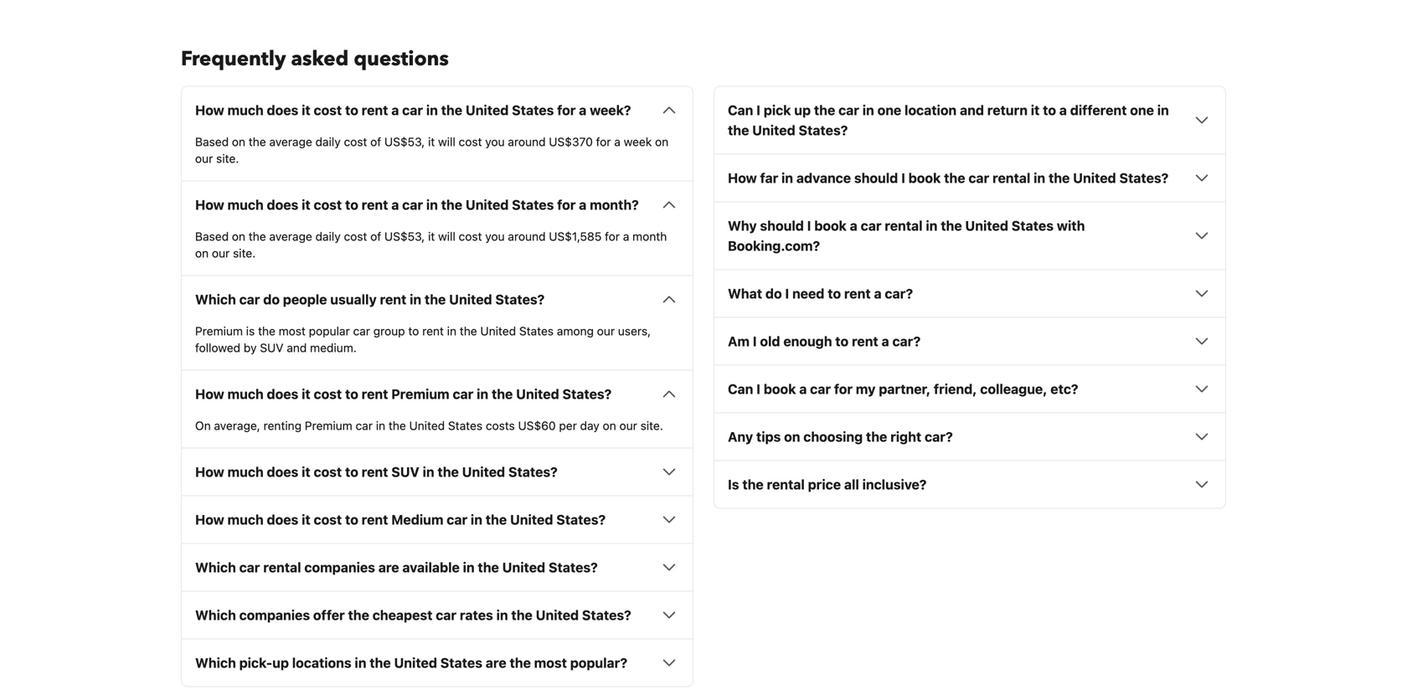 Task type: describe. For each thing, give the bounding box(es) containing it.
followed
[[195, 341, 241, 355]]

1 vertical spatial up
[[272, 655, 289, 671]]

in inside how much does it cost to rent suv in the united states? dropdown button
[[423, 464, 434, 480]]

month?
[[590, 197, 639, 213]]

rates
[[460, 607, 493, 623]]

a up based on the average daily cost of us$53, it will cost you around us$1,585 for a month on our site.
[[391, 197, 399, 213]]

a left 'week?'
[[579, 102, 587, 118]]

renting
[[264, 419, 302, 433]]

partner,
[[879, 381, 931, 397]]

asked
[[291, 45, 349, 73]]

per
[[559, 419, 577, 433]]

can i pick up the car in one location and return it to a different one in the united states?
[[728, 102, 1169, 138]]

how much does it cost to rent medium car in the united states? button
[[195, 510, 679, 530]]

0 vertical spatial companies
[[304, 559, 375, 575]]

can for can i book a car for my partner, friend, colleague, etc?
[[728, 381, 753, 397]]

advance
[[797, 170, 851, 186]]

how much does it cost to rent premium car in the united states?
[[195, 386, 612, 402]]

a inside based on the average daily cost of us$53, it will cost you around us$1,585 for a month on our site.
[[623, 229, 629, 243]]

car? for what do i need to rent a car?
[[885, 286, 913, 301]]

costs
[[486, 419, 515, 433]]

2 one from the left
[[1130, 102, 1154, 118]]

which car do people usually rent in the united states? button
[[195, 289, 679, 309]]

for inside dropdown button
[[557, 102, 576, 118]]

how for how far in advance should i book the car rental in the united states?
[[728, 170, 757, 186]]

for inside 'dropdown button'
[[834, 381, 853, 397]]

all
[[844, 477, 859, 492]]

it inside based on the average daily cost of us$53, it will cost you around us$1,585 for a month on our site.
[[428, 229, 435, 243]]

most inside dropdown button
[[534, 655, 567, 671]]

united inside premium is the most popular car group to rent in the united states among our users, followed by suv and medium.
[[480, 324, 516, 338]]

united inside which companies offer the cheapest car rates in the united states? dropdown button
[[536, 607, 579, 623]]

colleague,
[[980, 381, 1048, 397]]

in inside "how much does it cost to rent premium car in the united states?" dropdown button
[[477, 386, 489, 402]]

you for week?
[[485, 135, 505, 149]]

can i book a car for my partner, friend, colleague, etc?
[[728, 381, 1079, 397]]

car inside why should i book a car rental in the united states with booking.com?
[[861, 218, 882, 234]]

does for how much does it cost to rent premium car in the united states?
[[267, 386, 299, 402]]

frequently
[[181, 45, 286, 73]]

united inside how much does it cost to rent medium car in the united states? dropdown button
[[510, 512, 553, 528]]

rental inside dropdown button
[[767, 477, 805, 492]]

around for month?
[[508, 229, 546, 243]]

in inside why should i book a car rental in the united states with booking.com?
[[926, 218, 938, 234]]

i inside can i pick up the car in one location and return it to a different one in the united states?
[[757, 102, 761, 118]]

united inside "how much does it cost to rent premium car in the united states?" dropdown button
[[516, 386, 559, 402]]

does for how much does it cost to rent suv in the united states?
[[267, 464, 299, 480]]

and inside can i pick up the car in one location and return it to a different one in the united states?
[[960, 102, 984, 118]]

united inside how much does it cost to rent a car in the united states for a month? dropdown button
[[466, 197, 509, 213]]

rent up on average, renting premium car in the united states costs us$60 per day on our site.
[[362, 386, 388, 402]]

the inside dropdown button
[[743, 477, 764, 492]]

a inside 'dropdown button'
[[799, 381, 807, 397]]

tips
[[756, 429, 781, 445]]

popular
[[309, 324, 350, 338]]

the inside why should i book a car rental in the united states with booking.com?
[[941, 218, 962, 234]]

on inside dropdown button
[[784, 429, 800, 445]]

am i old enough to rent a car?
[[728, 333, 921, 349]]

how much does it cost to rent a car in the united states for a week?
[[195, 102, 631, 118]]

etc?
[[1051, 381, 1079, 397]]

united inside how far in advance should i book the car rental in the united states? 'dropdown button'
[[1073, 170, 1116, 186]]

premium inside dropdown button
[[391, 386, 450, 402]]

right
[[891, 429, 922, 445]]

premium is the most popular car group to rent in the united states among our users, followed by suv and medium.
[[195, 324, 651, 355]]

can i book a car for my partner, friend, colleague, etc? button
[[728, 379, 1212, 399]]

why should i book a car rental in the united states with booking.com?
[[728, 218, 1085, 254]]

price
[[808, 477, 841, 492]]

cheapest
[[373, 607, 433, 623]]

states up us$370
[[512, 102, 554, 118]]

1 horizontal spatial do
[[766, 286, 782, 301]]

location
[[905, 102, 957, 118]]

much for how much does it cost to rent medium car in the united states?
[[227, 512, 264, 528]]

which pick-up locations in the united states are the most popular?
[[195, 655, 628, 671]]

i left need
[[785, 286, 789, 301]]

i inside why should i book a car rental in the united states with booking.com?
[[807, 218, 811, 234]]

in inside which companies offer the cheapest car rates in the united states? dropdown button
[[496, 607, 508, 623]]

united inside how much does it cost to rent a car in the united states for a week? dropdown button
[[466, 102, 509, 118]]

any tips on choosing the right car? button
[[728, 427, 1212, 447]]

any
[[728, 429, 753, 445]]

rent up group
[[380, 291, 407, 307]]

book inside why should i book a car rental in the united states with booking.com?
[[815, 218, 847, 234]]

rental inside which car rental companies are available in the united states? dropdown button
[[263, 559, 301, 575]]

pick
[[764, 102, 791, 118]]

my
[[856, 381, 876, 397]]

united inside why should i book a car rental in the united states with booking.com?
[[965, 218, 1009, 234]]

is
[[246, 324, 255, 338]]

how much does it cost to rent a car in the united states for a month? button
[[195, 195, 679, 215]]

rental inside why should i book a car rental in the united states with booking.com?
[[885, 218, 923, 234]]

states? inside can i pick up the car in one location and return it to a different one in the united states?
[[799, 122, 848, 138]]

enough
[[784, 333, 832, 349]]

based for how much does it cost to rent a car in the united states for a week?
[[195, 135, 229, 149]]

among
[[557, 324, 594, 338]]

1 one from the left
[[878, 102, 902, 118]]

car inside dropdown button
[[402, 197, 423, 213]]

0 horizontal spatial are
[[378, 559, 399, 575]]

the inside based on the average daily cost of us$53, it will cost you around us$1,585 for a month on our site.
[[249, 229, 266, 243]]

how far in advance should i book the car rental in the united states? button
[[728, 168, 1212, 188]]

rent inside "dropdown button"
[[852, 333, 879, 349]]

will for week?
[[438, 135, 456, 149]]

what do i need to rent a car? button
[[728, 283, 1212, 304]]

return
[[988, 102, 1028, 118]]

offer
[[313, 607, 345, 623]]

week
[[624, 135, 652, 149]]

is the rental price all inclusive?
[[728, 477, 927, 492]]

available
[[402, 559, 460, 575]]

how much does it cost to rent a car in the united states for a month?
[[195, 197, 639, 213]]

should inside why should i book a car rental in the united states with booking.com?
[[760, 218, 804, 234]]

in inside how much does it cost to rent a car in the united states for a week? dropdown button
[[426, 102, 438, 118]]

why should i book a car rental in the united states with booking.com? button
[[728, 216, 1212, 256]]

the inside dropdown button
[[441, 197, 463, 213]]

0 horizontal spatial do
[[263, 291, 280, 307]]

choosing
[[804, 429, 863, 445]]

booking.com?
[[728, 238, 820, 254]]

to inside dropdown button
[[345, 197, 358, 213]]

much for how much does it cost to rent premium car in the united states?
[[227, 386, 264, 402]]

is the rental price all inclusive? button
[[728, 474, 1212, 495]]

car inside 'dropdown button'
[[810, 381, 831, 397]]

states inside dropdown button
[[512, 197, 554, 213]]

why
[[728, 218, 757, 234]]

a inside why should i book a car rental in the united states with booking.com?
[[850, 218, 858, 234]]

which car do people usually rent in the united states?
[[195, 291, 545, 307]]

book inside 'dropdown button'
[[764, 381, 796, 397]]

in inside how much does it cost to rent a car in the united states for a month? dropdown button
[[426, 197, 438, 213]]

1 horizontal spatial are
[[486, 655, 507, 671]]

how much does it cost to rent medium car in the united states?
[[195, 512, 606, 528]]

is
[[728, 477, 739, 492]]

united inside how much does it cost to rent suv in the united states? dropdown button
[[462, 464, 505, 480]]

which for which car do people usually rent in the united states?
[[195, 291, 236, 307]]

old
[[760, 333, 780, 349]]

2 vertical spatial site.
[[641, 419, 663, 433]]

medium
[[391, 512, 444, 528]]

week?
[[590, 102, 631, 118]]

to inside "dropdown button"
[[836, 333, 849, 349]]

i inside 'dropdown button'
[[757, 381, 761, 397]]

inclusive?
[[863, 477, 927, 492]]

which car rental companies are available in the united states?
[[195, 559, 598, 575]]

group
[[373, 324, 405, 338]]

us$370
[[549, 135, 593, 149]]

how far in advance should i book the car rental in the united states?
[[728, 170, 1169, 186]]

questions
[[354, 45, 449, 73]]

which pick-up locations in the united states are the most popular? button
[[195, 653, 679, 673]]

the inside based on the average daily cost of us$53, it will cost you around us$370 for a week on our site.
[[249, 135, 266, 149]]

which companies offer the cheapest car rates in the united states?
[[195, 607, 631, 623]]

day
[[580, 419, 600, 433]]

average,
[[214, 419, 260, 433]]

how much does it cost to rent a car in the united states for a week? button
[[195, 100, 679, 120]]

to inside can i pick up the car in one location and return it to a different one in the united states?
[[1043, 102, 1056, 118]]

based on the average daily cost of us$53, it will cost you around us$1,585 for a month on our site.
[[195, 229, 667, 260]]

am
[[728, 333, 750, 349]]

us$53, for month?
[[385, 229, 425, 243]]

car inside 'dropdown button'
[[969, 170, 990, 186]]



Task type: locate. For each thing, give the bounding box(es) containing it.
1 vertical spatial around
[[508, 229, 546, 243]]

premium
[[195, 324, 243, 338], [391, 386, 450, 402], [305, 419, 353, 433]]

car? inside "dropdown button"
[[893, 333, 921, 349]]

are
[[378, 559, 399, 575], [486, 655, 507, 671]]

united inside which car rental companies are available in the united states? dropdown button
[[502, 559, 546, 575]]

i up why should i book a car rental in the united states with booking.com?
[[902, 170, 906, 186]]

of for how much does it cost to rent a car in the united states for a month?
[[370, 229, 381, 243]]

3 does from the top
[[267, 386, 299, 402]]

2 of from the top
[[370, 229, 381, 243]]

0 horizontal spatial should
[[760, 218, 804, 234]]

should up 'booking.com?' on the right of page
[[760, 218, 804, 234]]

around inside based on the average daily cost of us$53, it will cost you around us$1,585 for a month on our site.
[[508, 229, 546, 243]]

the
[[441, 102, 463, 118], [814, 102, 836, 118], [728, 122, 749, 138], [249, 135, 266, 149], [944, 170, 966, 186], [1049, 170, 1070, 186], [441, 197, 463, 213], [941, 218, 962, 234], [249, 229, 266, 243], [425, 291, 446, 307], [258, 324, 276, 338], [460, 324, 477, 338], [492, 386, 513, 402], [389, 419, 406, 433], [866, 429, 887, 445], [438, 464, 459, 480], [743, 477, 764, 492], [486, 512, 507, 528], [478, 559, 499, 575], [348, 607, 369, 623], [511, 607, 533, 623], [370, 655, 391, 671], [510, 655, 531, 671]]

0 horizontal spatial up
[[272, 655, 289, 671]]

us$53, down 'how much does it cost to rent a car in the united states for a month?'
[[385, 229, 425, 243]]

2 us$53, from the top
[[385, 229, 425, 243]]

2 much from the top
[[227, 197, 264, 213]]

0 horizontal spatial book
[[764, 381, 796, 397]]

us$53, down how much does it cost to rent a car in the united states for a week?
[[385, 135, 425, 149]]

around left us$1,585
[[508, 229, 546, 243]]

any tips on choosing the right car?
[[728, 429, 953, 445]]

based on the average daily cost of us$53, it will cost you around us$370 for a week on our site.
[[195, 135, 669, 165]]

on average, renting premium car in the united states costs us$60 per day on our site.
[[195, 419, 663, 433]]

with
[[1057, 218, 1085, 234]]

0 vertical spatial average
[[269, 135, 312, 149]]

1 horizontal spatial premium
[[305, 419, 353, 433]]

in inside premium is the most popular car group to rent in the united states among our users, followed by suv and medium.
[[447, 324, 457, 338]]

for up us$1,585
[[557, 197, 576, 213]]

0 vertical spatial will
[[438, 135, 456, 149]]

different
[[1070, 102, 1127, 118]]

1 vertical spatial of
[[370, 229, 381, 243]]

site. inside based on the average daily cost of us$53, it will cost you around us$1,585 for a month on our site.
[[233, 246, 256, 260]]

0 vertical spatial suv
[[260, 341, 284, 355]]

0 horizontal spatial one
[[878, 102, 902, 118]]

1 does from the top
[[267, 102, 299, 118]]

can up any
[[728, 381, 753, 397]]

it inside dropdown button
[[302, 197, 311, 213]]

car? for am i old enough to rent a car?
[[893, 333, 921, 349]]

1 which from the top
[[195, 291, 236, 307]]

does for how much does it cost to rent a car in the united states for a week?
[[267, 102, 299, 118]]

you down how much does it cost to rent a car in the united states for a month? dropdown button
[[485, 229, 505, 243]]

friend,
[[934, 381, 977, 397]]

how for how much does it cost to rent premium car in the united states?
[[195, 386, 224, 402]]

far
[[760, 170, 778, 186]]

should right 'advance'
[[854, 170, 898, 186]]

rent left 'medium' at the bottom left of the page
[[362, 512, 388, 528]]

united inside can i pick up the car in one location and return it to a different one in the united states?
[[752, 122, 796, 138]]

does inside how much does it cost to rent a car in the united states for a month? dropdown button
[[267, 197, 299, 213]]

on
[[195, 419, 211, 433]]

you down how much does it cost to rent a car in the united states for a week? dropdown button
[[485, 135, 505, 149]]

4 does from the top
[[267, 464, 299, 480]]

how much does it cost to rent suv in the united states? button
[[195, 462, 679, 482]]

2 around from the top
[[508, 229, 546, 243]]

rental
[[993, 170, 1031, 186], [885, 218, 923, 234], [767, 477, 805, 492], [263, 559, 301, 575]]

2 daily from the top
[[315, 229, 341, 243]]

us$53, for week?
[[385, 135, 425, 149]]

of inside based on the average daily cost of us$53, it will cost you around us$1,585 for a month on our site.
[[370, 229, 381, 243]]

5 much from the top
[[227, 512, 264, 528]]

pick-
[[239, 655, 272, 671]]

companies
[[304, 559, 375, 575], [239, 607, 310, 623]]

average inside based on the average daily cost of us$53, it will cost you around us$370 for a week on our site.
[[269, 135, 312, 149]]

0 vertical spatial daily
[[315, 135, 341, 149]]

how much does it cost to rent premium car in the united states? button
[[195, 384, 679, 404]]

for down 'week?'
[[596, 135, 611, 149]]

around for week?
[[508, 135, 546, 149]]

a left week
[[614, 135, 621, 149]]

0 vertical spatial and
[[960, 102, 984, 118]]

rent down which car do people usually rent in the united states? dropdown button
[[422, 324, 444, 338]]

rent up how much does it cost to rent medium car in the united states?
[[362, 464, 388, 480]]

does inside "how much does it cost to rent premium car in the united states?" dropdown button
[[267, 386, 299, 402]]

car? right the right
[[925, 429, 953, 445]]

do left people
[[263, 291, 280, 307]]

states down "rates"
[[440, 655, 483, 671]]

does for how much does it cost to rent a car in the united states for a month?
[[267, 197, 299, 213]]

1 vertical spatial should
[[760, 218, 804, 234]]

up
[[794, 102, 811, 118], [272, 655, 289, 671]]

one right 'different'
[[1130, 102, 1154, 118]]

can left pick
[[728, 102, 753, 118]]

1 vertical spatial average
[[269, 229, 312, 243]]

cost inside dropdown button
[[314, 197, 342, 213]]

0 vertical spatial based
[[195, 135, 229, 149]]

a down enough
[[799, 381, 807, 397]]

2 can from the top
[[728, 381, 753, 397]]

4 which from the top
[[195, 655, 236, 671]]

1 vertical spatial site.
[[233, 246, 256, 260]]

3 much from the top
[[227, 386, 264, 402]]

1 vertical spatial most
[[534, 655, 567, 671]]

book
[[909, 170, 941, 186], [815, 218, 847, 234], [764, 381, 796, 397]]

0 horizontal spatial premium
[[195, 324, 243, 338]]

how for how much does it cost to rent a car in the united states for a month?
[[195, 197, 224, 213]]

rent inside dropdown button
[[362, 197, 388, 213]]

states left with
[[1012, 218, 1054, 234]]

it inside can i pick up the car in one location and return it to a different one in the united states?
[[1031, 102, 1040, 118]]

states inside why should i book a car rental in the united states with booking.com?
[[1012, 218, 1054, 234]]

locations
[[292, 655, 352, 671]]

will
[[438, 135, 456, 149], [438, 229, 456, 243]]

for down month?
[[605, 229, 620, 243]]

usually
[[330, 291, 377, 307]]

one left location
[[878, 102, 902, 118]]

car
[[402, 102, 423, 118], [839, 102, 860, 118], [969, 170, 990, 186], [402, 197, 423, 213], [861, 218, 882, 234], [239, 291, 260, 307], [353, 324, 370, 338], [810, 381, 831, 397], [453, 386, 474, 402], [356, 419, 373, 433], [447, 512, 468, 528], [239, 559, 260, 575], [436, 607, 457, 623]]

can i pick up the car in one location and return it to a different one in the united states? button
[[728, 100, 1212, 140]]

most inside premium is the most popular car group to rent in the united states among our users, followed by suv and medium.
[[279, 324, 306, 338]]

it
[[302, 102, 311, 118], [1031, 102, 1040, 118], [428, 135, 435, 149], [302, 197, 311, 213], [428, 229, 435, 243], [302, 386, 311, 402], [302, 464, 311, 480], [302, 512, 311, 528]]

users,
[[618, 324, 651, 338]]

a down 'advance'
[[850, 218, 858, 234]]

1 horizontal spatial book
[[815, 218, 847, 234]]

does
[[267, 102, 299, 118], [267, 197, 299, 213], [267, 386, 299, 402], [267, 464, 299, 480], [267, 512, 299, 528]]

1 vertical spatial premium
[[391, 386, 450, 402]]

car inside can i pick up the car in one location and return it to a different one in the united states?
[[839, 102, 860, 118]]

premium up followed
[[195, 324, 243, 338]]

our inside premium is the most popular car group to rent in the united states among our users, followed by suv and medium.
[[597, 324, 615, 338]]

i left old
[[753, 333, 757, 349]]

3 which from the top
[[195, 607, 236, 623]]

1 horizontal spatial and
[[960, 102, 984, 118]]

1 vertical spatial companies
[[239, 607, 310, 623]]

of down 'how much does it cost to rent a car in the united states for a month?'
[[370, 229, 381, 243]]

much for how much does it cost to rent suv in the united states?
[[227, 464, 264, 480]]

car inside premium is the most popular car group to rent in the united states among our users, followed by suv and medium.
[[353, 324, 370, 338]]

2 vertical spatial car?
[[925, 429, 953, 445]]

1 vertical spatial can
[[728, 381, 753, 397]]

0 vertical spatial can
[[728, 102, 753, 118]]

1 horizontal spatial suv
[[391, 464, 420, 480]]

our
[[195, 151, 213, 165], [212, 246, 230, 260], [597, 324, 615, 338], [620, 419, 637, 433]]

up left locations
[[272, 655, 289, 671]]

5 does from the top
[[267, 512, 299, 528]]

for
[[557, 102, 576, 118], [596, 135, 611, 149], [557, 197, 576, 213], [605, 229, 620, 243], [834, 381, 853, 397]]

a left 'different'
[[1060, 102, 1067, 118]]

1 based from the top
[[195, 135, 229, 149]]

0 vertical spatial are
[[378, 559, 399, 575]]

much for how much does it cost to rent a car in the united states for a week?
[[227, 102, 264, 118]]

you for month?
[[485, 229, 505, 243]]

i inside "dropdown button"
[[753, 333, 757, 349]]

how inside dropdown button
[[195, 197, 224, 213]]

average for how much does it cost to rent a car in the united states for a month?
[[269, 229, 312, 243]]

i
[[757, 102, 761, 118], [902, 170, 906, 186], [807, 218, 811, 234], [785, 286, 789, 301], [753, 333, 757, 349], [757, 381, 761, 397]]

what do i need to rent a car?
[[728, 286, 913, 301]]

does inside how much does it cost to rent suv in the united states? dropdown button
[[267, 464, 299, 480]]

states?
[[799, 122, 848, 138], [1120, 170, 1169, 186], [495, 291, 545, 307], [563, 386, 612, 402], [509, 464, 558, 480], [557, 512, 606, 528], [549, 559, 598, 575], [582, 607, 631, 623]]

based for how much does it cost to rent a car in the united states for a month?
[[195, 229, 229, 243]]

site. for how much does it cost to rent a car in the united states for a month?
[[233, 246, 256, 260]]

1 vertical spatial car?
[[893, 333, 921, 349]]

you inside based on the average daily cost of us$53, it will cost you around us$1,585 for a month on our site.
[[485, 229, 505, 243]]

0 vertical spatial us$53,
[[385, 135, 425, 149]]

1 vertical spatial us$53,
[[385, 229, 425, 243]]

book down old
[[764, 381, 796, 397]]

of inside based on the average daily cost of us$53, it will cost you around us$370 for a week on our site.
[[370, 135, 381, 149]]

will inside based on the average daily cost of us$53, it will cost you around us$370 for a week on our site.
[[438, 135, 456, 149]]

2 vertical spatial book
[[764, 381, 796, 397]]

0 vertical spatial up
[[794, 102, 811, 118]]

4 much from the top
[[227, 464, 264, 480]]

can inside can i pick up the car in one location and return it to a different one in the united states?
[[728, 102, 753, 118]]

does inside how much does it cost to rent medium car in the united states? dropdown button
[[267, 512, 299, 528]]

people
[[283, 291, 327, 307]]

site. for how much does it cost to rent a car in the united states for a week?
[[216, 151, 239, 165]]

1 vertical spatial based
[[195, 229, 229, 243]]

car? down why should i book a car rental in the united states with booking.com?
[[885, 286, 913, 301]]

2 will from the top
[[438, 229, 456, 243]]

rent up based on the average daily cost of us$53, it will cost you around us$1,585 for a month on our site.
[[362, 197, 388, 213]]

can inside 'dropdown button'
[[728, 381, 753, 397]]

for inside based on the average daily cost of us$53, it will cost you around us$1,585 for a month on our site.
[[605, 229, 620, 243]]

states left among
[[519, 324, 554, 338]]

average for how much does it cost to rent a car in the united states for a week?
[[269, 135, 312, 149]]

to
[[345, 102, 358, 118], [1043, 102, 1056, 118], [345, 197, 358, 213], [828, 286, 841, 301], [408, 324, 419, 338], [836, 333, 849, 349], [345, 386, 358, 402], [345, 464, 358, 480], [345, 512, 358, 528]]

most down people
[[279, 324, 306, 338]]

on
[[232, 135, 245, 149], [655, 135, 669, 149], [232, 229, 245, 243], [195, 246, 209, 260], [603, 419, 616, 433], [784, 429, 800, 445]]

0 horizontal spatial and
[[287, 341, 307, 355]]

cost
[[314, 102, 342, 118], [344, 135, 367, 149], [459, 135, 482, 149], [314, 197, 342, 213], [344, 229, 367, 243], [459, 229, 482, 243], [314, 386, 342, 402], [314, 464, 342, 480], [314, 512, 342, 528]]

premium right renting
[[305, 419, 353, 433]]

up right pick
[[794, 102, 811, 118]]

1 horizontal spatial should
[[854, 170, 898, 186]]

which for which pick-up locations in the united states are the most popular?
[[195, 655, 236, 671]]

a inside can i pick up the car in one location and return it to a different one in the united states?
[[1060, 102, 1067, 118]]

1 vertical spatial suv
[[391, 464, 420, 480]]

based inside based on the average daily cost of us$53, it will cost you around us$370 for a week on our site.
[[195, 135, 229, 149]]

average inside based on the average daily cost of us$53, it will cost you around us$1,585 for a month on our site.
[[269, 229, 312, 243]]

our inside based on the average daily cost of us$53, it will cost you around us$370 for a week on our site.
[[195, 151, 213, 165]]

companies up offer
[[304, 559, 375, 575]]

how for how much does it cost to rent a car in the united states for a week?
[[195, 102, 224, 118]]

2 vertical spatial premium
[[305, 419, 353, 433]]

of
[[370, 135, 381, 149], [370, 229, 381, 243]]

1 vertical spatial you
[[485, 229, 505, 243]]

1 daily from the top
[[315, 135, 341, 149]]

which for which companies offer the cheapest car rates in the united states?
[[195, 607, 236, 623]]

united inside the 'which pick-up locations in the united states are the most popular?' dropdown button
[[394, 655, 437, 671]]

site.
[[216, 151, 239, 165], [233, 246, 256, 260], [641, 419, 663, 433]]

us$1,585
[[549, 229, 602, 243]]

should inside 'dropdown button'
[[854, 170, 898, 186]]

are left available on the bottom of page
[[378, 559, 399, 575]]

how for how much does it cost to rent suv in the united states?
[[195, 464, 224, 480]]

suv inside how much does it cost to rent suv in the united states? dropdown button
[[391, 464, 420, 480]]

will down how much does it cost to rent a car in the united states for a week? dropdown button
[[438, 135, 456, 149]]

0 vertical spatial around
[[508, 135, 546, 149]]

1 us$53, from the top
[[385, 135, 425, 149]]

much for how much does it cost to rent a car in the united states for a month?
[[227, 197, 264, 213]]

will for month?
[[438, 229, 456, 243]]

2 you from the top
[[485, 229, 505, 243]]

premium inside premium is the most popular car group to rent in the united states among our users, followed by suv and medium.
[[195, 324, 243, 338]]

for inside dropdown button
[[557, 197, 576, 213]]

a left month
[[623, 229, 629, 243]]

0 vertical spatial car?
[[885, 286, 913, 301]]

daily up people
[[315, 229, 341, 243]]

states up us$1,585
[[512, 197, 554, 213]]

car? up partner,
[[893, 333, 921, 349]]

and left return
[[960, 102, 984, 118]]

how for how much does it cost to rent medium car in the united states?
[[195, 512, 224, 528]]

for up us$370
[[557, 102, 576, 118]]

2 horizontal spatial book
[[909, 170, 941, 186]]

us$53, inside based on the average daily cost of us$53, it will cost you around us$1,585 for a month on our site.
[[385, 229, 425, 243]]

suv inside premium is the most popular car group to rent in the united states among our users, followed by suv and medium.
[[260, 341, 284, 355]]

us$60
[[518, 419, 556, 433]]

daily for how much does it cost to rent a car in the united states for a month?
[[315, 229, 341, 243]]

how much does it cost to rent suv in the united states?
[[195, 464, 558, 480]]

states? inside 'dropdown button'
[[1120, 170, 1169, 186]]

2 average from the top
[[269, 229, 312, 243]]

1 vertical spatial will
[[438, 229, 456, 243]]

1 vertical spatial daily
[[315, 229, 341, 243]]

book down 'advance'
[[815, 218, 847, 234]]

for left my
[[834, 381, 853, 397]]

states inside premium is the most popular car group to rent in the united states among our users, followed by suv and medium.
[[519, 324, 554, 338]]

1 can from the top
[[728, 102, 753, 118]]

suv right by
[[260, 341, 284, 355]]

average
[[269, 135, 312, 149], [269, 229, 312, 243]]

united inside which car do people usually rent in the united states? dropdown button
[[449, 291, 492, 307]]

need
[[793, 286, 825, 301]]

much
[[227, 102, 264, 118], [227, 197, 264, 213], [227, 386, 264, 402], [227, 464, 264, 480], [227, 512, 264, 528]]

in inside which car do people usually rent in the united states? dropdown button
[[410, 291, 421, 307]]

am i old enough to rent a car? button
[[728, 331, 1212, 351]]

can for can i pick up the car in one location and return it to a different one in the united states?
[[728, 102, 753, 118]]

states
[[512, 102, 554, 118], [512, 197, 554, 213], [1012, 218, 1054, 234], [519, 324, 554, 338], [448, 419, 483, 433], [440, 655, 483, 671]]

1 vertical spatial book
[[815, 218, 847, 234]]

much inside dropdown button
[[227, 197, 264, 213]]

of down how much does it cost to rent a car in the united states for a week?
[[370, 135, 381, 149]]

rent right need
[[844, 286, 871, 301]]

one
[[878, 102, 902, 118], [1130, 102, 1154, 118]]

our inside based on the average daily cost of us$53, it will cost you around us$1,585 for a month on our site.
[[212, 246, 230, 260]]

which companies offer the cheapest car rates in the united states? button
[[195, 605, 679, 625]]

what
[[728, 286, 762, 301]]

daily down asked
[[315, 135, 341, 149]]

do
[[766, 286, 782, 301], [263, 291, 280, 307]]

in
[[426, 102, 438, 118], [863, 102, 874, 118], [1158, 102, 1169, 118], [782, 170, 793, 186], [1034, 170, 1046, 186], [426, 197, 438, 213], [926, 218, 938, 234], [410, 291, 421, 307], [447, 324, 457, 338], [477, 386, 489, 402], [376, 419, 385, 433], [423, 464, 434, 480], [471, 512, 483, 528], [463, 559, 475, 575], [496, 607, 508, 623], [355, 655, 366, 671]]

which
[[195, 291, 236, 307], [195, 559, 236, 575], [195, 607, 236, 623], [195, 655, 236, 671]]

0 vertical spatial you
[[485, 135, 505, 149]]

2 does from the top
[[267, 197, 299, 213]]

1 vertical spatial are
[[486, 655, 507, 671]]

0 vertical spatial premium
[[195, 324, 243, 338]]

i left pick
[[757, 102, 761, 118]]

up inside can i pick up the car in one location and return it to a different one in the united states?
[[794, 102, 811, 118]]

you
[[485, 135, 505, 149], [485, 229, 505, 243]]

1 horizontal spatial one
[[1130, 102, 1154, 118]]

suv up how much does it cost to rent medium car in the united states?
[[391, 464, 420, 480]]

frequently asked questions
[[181, 45, 449, 73]]

0 vertical spatial of
[[370, 135, 381, 149]]

popular?
[[570, 655, 628, 671]]

in inside how much does it cost to rent medium car in the united states? dropdown button
[[471, 512, 483, 528]]

and inside premium is the most popular car group to rent in the united states among our users, followed by suv and medium.
[[287, 341, 307, 355]]

around left us$370
[[508, 135, 546, 149]]

for inside based on the average daily cost of us$53, it will cost you around us$370 for a week on our site.
[[596, 135, 611, 149]]

2 which from the top
[[195, 559, 236, 575]]

1 of from the top
[[370, 135, 381, 149]]

i up 'tips'
[[757, 381, 761, 397]]

1 you from the top
[[485, 135, 505, 149]]

a up can i book a car for my partner, friend, colleague, etc?
[[882, 333, 889, 349]]

it inside based on the average daily cost of us$53, it will cost you around us$370 for a week on our site.
[[428, 135, 435, 149]]

does inside how much does it cost to rent a car in the united states for a week? dropdown button
[[267, 102, 299, 118]]

based inside based on the average daily cost of us$53, it will cost you around us$1,585 for a month on our site.
[[195, 229, 229, 243]]

0 horizontal spatial most
[[279, 324, 306, 338]]

does for how much does it cost to rent medium car in the united states?
[[267, 512, 299, 528]]

daily inside based on the average daily cost of us$53, it will cost you around us$1,585 for a month on our site.
[[315, 229, 341, 243]]

and
[[960, 102, 984, 118], [287, 341, 307, 355]]

a inside based on the average daily cost of us$53, it will cost you around us$370 for a week on our site.
[[614, 135, 621, 149]]

daily for how much does it cost to rent a car in the united states for a week?
[[315, 135, 341, 149]]

rent up my
[[852, 333, 879, 349]]

states left costs
[[448, 419, 483, 433]]

0 vertical spatial site.
[[216, 151, 239, 165]]

do right what
[[766, 286, 782, 301]]

i inside 'dropdown button'
[[902, 170, 906, 186]]

i up 'booking.com?' on the right of page
[[807, 218, 811, 234]]

1 much from the top
[[227, 102, 264, 118]]

rent
[[362, 102, 388, 118], [362, 197, 388, 213], [844, 286, 871, 301], [380, 291, 407, 307], [422, 324, 444, 338], [852, 333, 879, 349], [362, 386, 388, 402], [362, 464, 388, 480], [362, 512, 388, 528]]

premium up on average, renting premium car in the united states costs us$60 per day on our site.
[[391, 386, 450, 402]]

a left month?
[[579, 197, 587, 213]]

a down why should i book a car rental in the united states with booking.com?
[[874, 286, 882, 301]]

in inside which car rental companies are available in the united states? dropdown button
[[463, 559, 475, 575]]

medium.
[[310, 341, 357, 355]]

0 vertical spatial should
[[854, 170, 898, 186]]

month
[[633, 229, 667, 243]]

1 will from the top
[[438, 135, 456, 149]]

most left popular?
[[534, 655, 567, 671]]

by
[[244, 341, 257, 355]]

are down "rates"
[[486, 655, 507, 671]]

you inside based on the average daily cost of us$53, it will cost you around us$370 for a week on our site.
[[485, 135, 505, 149]]

1 horizontal spatial most
[[534, 655, 567, 671]]

a inside "dropdown button"
[[882, 333, 889, 349]]

book up why should i book a car rental in the united states with booking.com?
[[909, 170, 941, 186]]

book inside 'dropdown button'
[[909, 170, 941, 186]]

which for which car rental companies are available in the united states?
[[195, 559, 236, 575]]

to inside premium is the most popular car group to rent in the united states among our users, followed by suv and medium.
[[408, 324, 419, 338]]

a down questions
[[391, 102, 399, 118]]

rent inside premium is the most popular car group to rent in the united states among our users, followed by suv and medium.
[[422, 324, 444, 338]]

of for how much does it cost to rent a car in the united states for a week?
[[370, 135, 381, 149]]

and left medium.
[[287, 341, 307, 355]]

site. inside based on the average daily cost of us$53, it will cost you around us$370 for a week on our site.
[[216, 151, 239, 165]]

1 horizontal spatial up
[[794, 102, 811, 118]]

1 around from the top
[[508, 135, 546, 149]]

2 horizontal spatial premium
[[391, 386, 450, 402]]

rent down questions
[[362, 102, 388, 118]]

1 average from the top
[[269, 135, 312, 149]]

0 horizontal spatial suv
[[260, 341, 284, 355]]

rental inside how far in advance should i book the car rental in the united states? 'dropdown button'
[[993, 170, 1031, 186]]

2 based from the top
[[195, 229, 229, 243]]

which car rental companies are available in the united states? button
[[195, 557, 679, 577]]

us$53, inside based on the average daily cost of us$53, it will cost you around us$370 for a week on our site.
[[385, 135, 425, 149]]

in inside the 'which pick-up locations in the united states are the most popular?' dropdown button
[[355, 655, 366, 671]]

0 vertical spatial most
[[279, 324, 306, 338]]

will down how much does it cost to rent a car in the united states for a month? dropdown button
[[438, 229, 456, 243]]

companies up pick-
[[239, 607, 310, 623]]

how inside 'dropdown button'
[[728, 170, 757, 186]]

united
[[466, 102, 509, 118], [752, 122, 796, 138], [1073, 170, 1116, 186], [466, 197, 509, 213], [965, 218, 1009, 234], [449, 291, 492, 307], [480, 324, 516, 338], [516, 386, 559, 402], [409, 419, 445, 433], [462, 464, 505, 480], [510, 512, 553, 528], [502, 559, 546, 575], [536, 607, 579, 623], [394, 655, 437, 671]]

1 vertical spatial and
[[287, 341, 307, 355]]

0 vertical spatial book
[[909, 170, 941, 186]]



Task type: vqa. For each thing, say whether or not it's contained in the screenshot.
to in the Premium is the most popular car group to rent in the United States among our users, followed by SUV and medium.
yes



